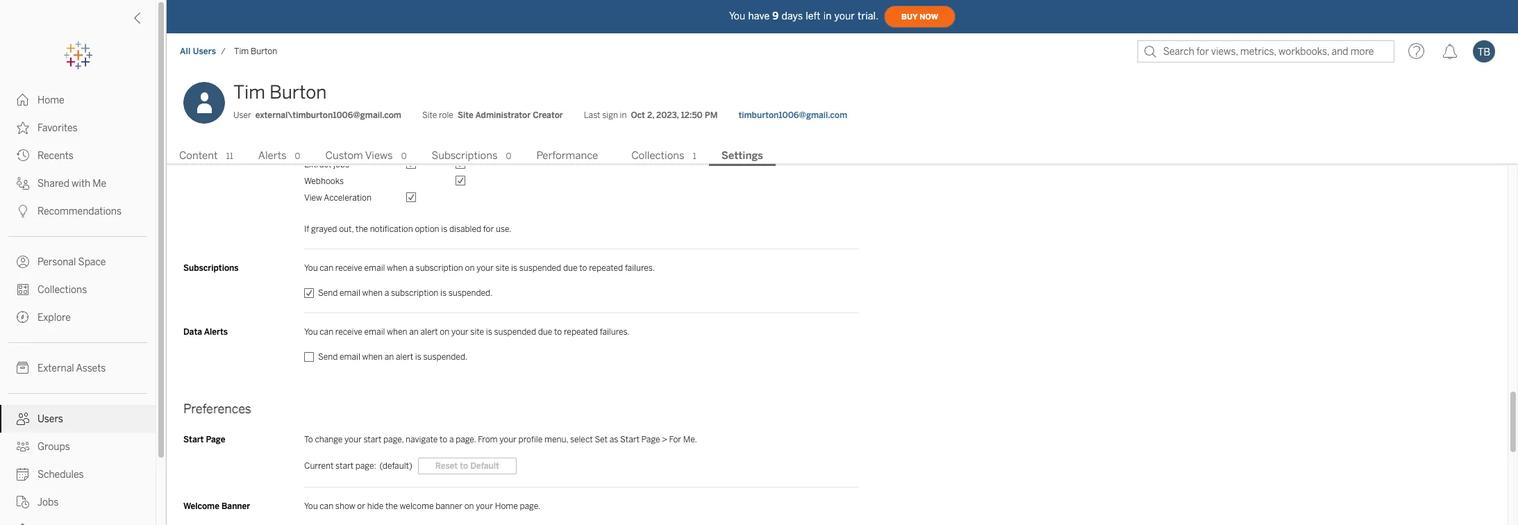 Task type: locate. For each thing, give the bounding box(es) containing it.
tasks image
[[17, 524, 29, 525]]

2 vertical spatial can
[[320, 501, 334, 511]]

in right 'left'
[[824, 10, 832, 22]]

welcome
[[400, 501, 434, 511]]

a up send email when a subscription is suspended.
[[409, 263, 414, 273]]

0 vertical spatial subscriptions
[[432, 149, 498, 162]]

1 vertical spatial failures.
[[600, 327, 630, 337]]

with
[[72, 178, 90, 190]]

3 can from the top
[[320, 501, 334, 511]]

profile
[[519, 435, 543, 444]]

assets
[[76, 363, 106, 375]]

1 vertical spatial home
[[495, 501, 518, 511]]

1 vertical spatial a
[[385, 288, 389, 298]]

2 receive from the top
[[335, 327, 363, 337]]

send email when a subscription is suspended.
[[318, 288, 493, 298]]

0 for alerts
[[295, 151, 300, 161]]

by text only_f5he34f image left shared
[[17, 177, 29, 190]]

me
[[93, 178, 106, 190]]

1 vertical spatial tim burton
[[233, 81, 327, 104]]

to change your start page, navigate to a page. from your profile menu, select set as start page > for me.
[[304, 435, 697, 444]]

on right 'banner'
[[465, 501, 474, 511]]

your down you can receive email when a subscription on your site is suspended due to repeated failures.
[[452, 327, 469, 337]]

your right change
[[345, 435, 362, 444]]

0 vertical spatial repeated
[[589, 263, 623, 273]]

subscriptions down role
[[432, 149, 498, 162]]

9
[[773, 10, 779, 22]]

0 vertical spatial users
[[193, 47, 216, 56]]

page left >
[[642, 435, 660, 444]]

by text only_f5he34f image
[[17, 94, 29, 106], [17, 122, 29, 134], [17, 149, 29, 162], [17, 177, 29, 190], [17, 256, 29, 268], [17, 311, 29, 324], [17, 413, 29, 425], [17, 468, 29, 481], [17, 496, 29, 509]]

1 horizontal spatial site
[[458, 110, 474, 120]]

8 by text only_f5he34f image from the top
[[17, 468, 29, 481]]

1 vertical spatial can
[[320, 327, 334, 337]]

send for send email when a subscription is suspended.
[[318, 288, 338, 298]]

12:50
[[681, 110, 703, 120]]

main navigation. press the up and down arrow keys to access links. element
[[0, 86, 156, 525]]

site right role
[[458, 110, 474, 120]]

recents link
[[0, 142, 156, 170]]

tim burton right /
[[234, 47, 277, 56]]

navigation panel element
[[0, 42, 156, 525]]

1 0 from the left
[[295, 151, 300, 161]]

site for send email when an alert is suspended.
[[471, 327, 484, 337]]

alert
[[421, 327, 438, 337], [396, 352, 413, 362]]

0 horizontal spatial collections
[[38, 284, 87, 296]]

an
[[409, 327, 419, 337], [385, 352, 394, 362]]

0 vertical spatial alerts
[[258, 149, 287, 162]]

email
[[364, 263, 385, 273], [340, 288, 361, 298], [364, 327, 385, 337], [340, 352, 361, 362]]

1 start from the left
[[183, 435, 204, 444]]

favorites link
[[0, 114, 156, 142]]

0 vertical spatial due
[[563, 263, 578, 273]]

0 vertical spatial suspended.
[[449, 288, 493, 298]]

all
[[180, 47, 191, 56]]

by text only_f5he34f image inside groups link
[[17, 441, 29, 453]]

when
[[387, 263, 408, 273], [362, 288, 383, 298], [387, 327, 408, 337], [362, 352, 383, 362]]

in
[[824, 10, 832, 22], [620, 110, 627, 120]]

on down send email when a subscription is suspended.
[[440, 327, 450, 337]]

reset
[[436, 461, 458, 471]]

users
[[193, 47, 216, 56], [38, 413, 63, 425]]

by text only_f5he34f image left favorites
[[17, 122, 29, 134]]

data
[[183, 327, 202, 337]]

burton
[[251, 47, 277, 56], [270, 81, 327, 104]]

tim burton inside "main content"
[[233, 81, 327, 104]]

2 by text only_f5he34f image from the top
[[17, 283, 29, 296]]

home
[[38, 94, 64, 106], [495, 501, 518, 511]]

alerts right data
[[204, 327, 228, 337]]

1 vertical spatial the
[[386, 501, 398, 511]]

by text only_f5he34f image left schedules
[[17, 468, 29, 481]]

1 horizontal spatial page
[[642, 435, 660, 444]]

0 vertical spatial burton
[[251, 47, 277, 56]]

0 horizontal spatial due
[[538, 327, 553, 337]]

oct
[[631, 110, 645, 120]]

page.
[[456, 435, 476, 444], [520, 501, 541, 511]]

to
[[304, 435, 313, 444]]

subscription down "if grayed out, the notification option is disabled for use."
[[391, 288, 439, 298]]

1 vertical spatial start
[[336, 461, 354, 471]]

collections link
[[0, 276, 156, 304]]

reset to default button
[[418, 458, 517, 474]]

users up groups
[[38, 413, 63, 425]]

1 vertical spatial users
[[38, 413, 63, 425]]

home link
[[0, 86, 156, 114]]

burton up user external\timburton1006@gmail.com
[[270, 81, 327, 104]]

0 vertical spatial collections
[[632, 149, 685, 162]]

shared with me link
[[0, 170, 156, 197]]

you for you can receive email when an alert on your site is suspended due to repeated failures.
[[304, 327, 318, 337]]

0 down administrator
[[506, 151, 512, 161]]

receive down the out, at the top of page
[[335, 263, 363, 273]]

repeated for you can receive email when a subscription on your site is suspended due to repeated failures.
[[589, 263, 623, 273]]

1 vertical spatial repeated
[[564, 327, 598, 337]]

0 horizontal spatial in
[[620, 110, 627, 120]]

buy now button
[[885, 6, 956, 28]]

page:
[[356, 461, 376, 471]]

by text only_f5he34f image up tasks image
[[17, 496, 29, 509]]

9 by text only_f5he34f image from the top
[[17, 496, 29, 509]]

7 by text only_f5he34f image from the top
[[17, 413, 29, 425]]

1 horizontal spatial start
[[364, 435, 382, 444]]

on down disabled at the top
[[465, 263, 475, 273]]

tim burton up user external\timburton1006@gmail.com
[[233, 81, 327, 104]]

page. down profile
[[520, 501, 541, 511]]

0 vertical spatial a
[[409, 263, 414, 273]]

1 horizontal spatial due
[[563, 263, 578, 273]]

by text only_f5he34f image inside recents link
[[17, 149, 29, 162]]

tim right /
[[234, 47, 249, 56]]

0 horizontal spatial start
[[183, 435, 204, 444]]

suspended. for alert
[[423, 352, 468, 362]]

4 by text only_f5he34f image from the top
[[17, 177, 29, 190]]

suspended. down you can receive email when a subscription on your site is suspended due to repeated failures.
[[449, 288, 493, 298]]

a up the reset on the left bottom of the page
[[449, 435, 454, 444]]

0 horizontal spatial page
[[206, 435, 225, 444]]

on for subscription
[[465, 263, 475, 273]]

in inside the tim burton "main content"
[[620, 110, 627, 120]]

1 vertical spatial in
[[620, 110, 627, 120]]

by text only_f5he34f image left personal
[[17, 256, 29, 268]]

1 vertical spatial site
[[471, 327, 484, 337]]

by text only_f5he34f image up 'favorites' link
[[17, 94, 29, 106]]

2 vertical spatial on
[[465, 501, 474, 511]]

by text only_f5he34f image inside collections "link"
[[17, 283, 29, 296]]

by text only_f5he34f image inside recommendations 'link'
[[17, 205, 29, 217]]

1 horizontal spatial subscriptions
[[432, 149, 498, 162]]

page down "preferences"
[[206, 435, 225, 444]]

1 horizontal spatial a
[[409, 263, 414, 273]]

role
[[439, 110, 454, 120]]

collections left the "1"
[[632, 149, 685, 162]]

content
[[179, 149, 218, 162]]

by text only_f5he34f image up groups link
[[17, 413, 29, 425]]

1 vertical spatial due
[[538, 327, 553, 337]]

by text only_f5he34f image inside users link
[[17, 413, 29, 425]]

welcome banner
[[183, 501, 250, 511]]

0 vertical spatial site
[[496, 263, 509, 273]]

1 horizontal spatial collections
[[632, 149, 685, 162]]

0 left the extract
[[295, 151, 300, 161]]

users left /
[[193, 47, 216, 56]]

favorites
[[38, 122, 78, 134]]

you for you can receive email when a subscription on your site is suspended due to repeated failures.
[[304, 263, 318, 273]]

0 vertical spatial in
[[824, 10, 832, 22]]

2 by text only_f5he34f image from the top
[[17, 122, 29, 134]]

0 vertical spatial page.
[[456, 435, 476, 444]]

can
[[320, 263, 334, 273], [320, 327, 334, 337], [320, 501, 334, 511]]

1 vertical spatial suspended.
[[423, 352, 468, 362]]

0 horizontal spatial site
[[471, 327, 484, 337]]

use.
[[496, 224, 512, 234]]

6 by text only_f5he34f image from the top
[[17, 311, 29, 324]]

an up send email when an alert is suspended.
[[409, 327, 419, 337]]

0 vertical spatial on
[[465, 263, 475, 273]]

1 send from the top
[[318, 288, 338, 298]]

1 horizontal spatial home
[[495, 501, 518, 511]]

1 vertical spatial receive
[[335, 327, 363, 337]]

collections down personal
[[38, 284, 87, 296]]

due
[[563, 263, 578, 273], [538, 327, 553, 337]]

page
[[206, 435, 225, 444], [642, 435, 660, 444]]

custom views
[[325, 149, 393, 162]]

start right as
[[620, 435, 640, 444]]

0 vertical spatial failures.
[[625, 263, 655, 273]]

Search for views, metrics, workbooks, and more text field
[[1138, 40, 1395, 63]]

subscriptions up data alerts
[[183, 263, 239, 273]]

receive up send email when an alert is suspended.
[[335, 327, 363, 337]]

me.
[[684, 435, 697, 444]]

jobs
[[334, 160, 349, 169]]

2 send from the top
[[318, 352, 338, 362]]

on
[[465, 263, 475, 273], [440, 327, 450, 337], [465, 501, 474, 511]]

your
[[835, 10, 855, 22], [477, 263, 494, 273], [452, 327, 469, 337], [345, 435, 362, 444], [500, 435, 517, 444], [476, 501, 493, 511]]

0 vertical spatial send
[[318, 288, 338, 298]]

subscription down option
[[416, 263, 463, 273]]

groups
[[38, 441, 70, 453]]

extract
[[304, 160, 332, 169]]

personal
[[38, 256, 76, 268]]

1 vertical spatial on
[[440, 327, 450, 337]]

1 vertical spatial page.
[[520, 501, 541, 511]]

1 horizontal spatial the
[[386, 501, 398, 511]]

1 can from the top
[[320, 263, 334, 273]]

alert down send email when a subscription is suspended.
[[396, 352, 413, 362]]

0 vertical spatial can
[[320, 263, 334, 273]]

0 vertical spatial receive
[[335, 263, 363, 273]]

0 horizontal spatial users
[[38, 413, 63, 425]]

suspended. for subscription
[[449, 288, 493, 298]]

site down use.
[[496, 263, 509, 273]]

0 horizontal spatial site
[[422, 110, 437, 120]]

0 vertical spatial home
[[38, 94, 64, 106]]

tim up user
[[233, 81, 265, 104]]

by text only_f5he34f image inside explore link
[[17, 311, 29, 324]]

home down the default
[[495, 501, 518, 511]]

1 horizontal spatial 0
[[401, 151, 407, 161]]

1 horizontal spatial in
[[824, 10, 832, 22]]

the right the out, at the top of page
[[356, 224, 368, 234]]

0 horizontal spatial 0
[[295, 151, 300, 161]]

you
[[729, 10, 746, 22], [304, 263, 318, 273], [304, 327, 318, 337], [304, 501, 318, 511]]

by text only_f5he34f image inside external assets link
[[17, 362, 29, 375]]

2 horizontal spatial a
[[449, 435, 454, 444]]

by text only_f5he34f image inside schedules link
[[17, 468, 29, 481]]

you can receive email when an alert on your site is suspended due to repeated failures.
[[304, 327, 630, 337]]

0 horizontal spatial home
[[38, 94, 64, 106]]

0 vertical spatial suspended
[[519, 263, 562, 273]]

an down send email when a subscription is suspended.
[[385, 352, 394, 362]]

page. left from
[[456, 435, 476, 444]]

collections
[[632, 149, 685, 162], [38, 284, 87, 296]]

timburton1006@gmail.com
[[739, 110, 848, 120]]

1 vertical spatial suspended
[[494, 327, 536, 337]]

1 horizontal spatial alert
[[421, 327, 438, 337]]

by text only_f5he34f image for jobs
[[17, 496, 29, 509]]

external\timburton1006@gmail.com
[[255, 110, 402, 120]]

5 by text only_f5he34f image from the top
[[17, 256, 29, 268]]

1 vertical spatial alert
[[396, 352, 413, 362]]

in right sign
[[620, 110, 627, 120]]

site
[[496, 263, 509, 273], [471, 327, 484, 337]]

1 vertical spatial an
[[385, 352, 394, 362]]

by text only_f5he34f image left explore at bottom
[[17, 311, 29, 324]]

1 vertical spatial collections
[[38, 284, 87, 296]]

by text only_f5he34f image inside shared with me link
[[17, 177, 29, 190]]

personal space
[[38, 256, 106, 268]]

send email when an alert is suspended.
[[318, 352, 468, 362]]

alerts
[[258, 149, 287, 162], [204, 327, 228, 337]]

start down "preferences"
[[183, 435, 204, 444]]

3 by text only_f5he34f image from the top
[[17, 362, 29, 375]]

1 vertical spatial tim
[[233, 81, 265, 104]]

1 horizontal spatial start
[[620, 435, 640, 444]]

your left trial.
[[835, 10, 855, 22]]

a down notification
[[385, 288, 389, 298]]

burton right /
[[251, 47, 277, 56]]

0 vertical spatial subscription
[[416, 263, 463, 273]]

receive for send email when an alert is suspended.
[[335, 327, 363, 337]]

start
[[183, 435, 204, 444], [620, 435, 640, 444]]

repeated
[[589, 263, 623, 273], [564, 327, 598, 337]]

by text only_f5he34f image inside personal space link
[[17, 256, 29, 268]]

2 horizontal spatial 0
[[506, 151, 512, 161]]

is
[[441, 224, 448, 234], [511, 263, 518, 273], [441, 288, 447, 298], [486, 327, 492, 337], [415, 352, 422, 362]]

by text only_f5he34f image for favorites
[[17, 122, 29, 134]]

0 horizontal spatial the
[[356, 224, 368, 234]]

1 vertical spatial alerts
[[204, 327, 228, 337]]

alert up send email when an alert is suspended.
[[421, 327, 438, 337]]

2023,
[[657, 110, 679, 120]]

site down you can receive email when a subscription on your site is suspended due to repeated failures.
[[471, 327, 484, 337]]

by text only_f5he34f image left 'recents'
[[17, 149, 29, 162]]

0 horizontal spatial alerts
[[204, 327, 228, 337]]

2 can from the top
[[320, 327, 334, 337]]

home inside the tim burton "main content"
[[495, 501, 518, 511]]

home up favorites
[[38, 94, 64, 106]]

start left page,
[[364, 435, 382, 444]]

0 right 'views'
[[401, 151, 407, 161]]

collections inside sub-spaces tab list
[[632, 149, 685, 162]]

site left role
[[422, 110, 437, 120]]

can for send email when a subscription is suspended.
[[320, 263, 334, 273]]

by text only_f5he34f image inside home link
[[17, 94, 29, 106]]

suspended.
[[449, 288, 493, 298], [423, 352, 468, 362]]

1 horizontal spatial alerts
[[258, 149, 287, 162]]

1 vertical spatial send
[[318, 352, 338, 362]]

last sign in oct 2, 2023, 12:50 pm
[[584, 110, 718, 120]]

performance
[[537, 149, 598, 162]]

2 0 from the left
[[401, 151, 407, 161]]

subscriptions inside sub-spaces tab list
[[432, 149, 498, 162]]

0 horizontal spatial alert
[[396, 352, 413, 362]]

by text only_f5he34f image inside jobs link
[[17, 496, 29, 509]]

0 vertical spatial an
[[409, 327, 419, 337]]

2 site from the left
[[458, 110, 474, 120]]

suspended. down you can receive email when an alert on your site is suspended due to repeated failures.
[[423, 352, 468, 362]]

3 by text only_f5he34f image from the top
[[17, 149, 29, 162]]

jobs link
[[0, 488, 156, 516]]

by text only_f5he34f image inside 'favorites' link
[[17, 122, 29, 134]]

by text only_f5he34f image
[[17, 205, 29, 217], [17, 283, 29, 296], [17, 362, 29, 375], [17, 441, 29, 453]]

due for send email when a subscription is suspended.
[[563, 263, 578, 273]]

4 by text only_f5he34f image from the top
[[17, 441, 29, 453]]

alerts right 11
[[258, 149, 287, 162]]

1 by text only_f5he34f image from the top
[[17, 205, 29, 217]]

the
[[356, 224, 368, 234], [386, 501, 398, 511]]

1 horizontal spatial site
[[496, 263, 509, 273]]

from
[[478, 435, 498, 444]]

1 receive from the top
[[335, 263, 363, 273]]

start left page:
[[336, 461, 354, 471]]

your right 'banner'
[[476, 501, 493, 511]]

2,
[[647, 110, 655, 120]]

the right hide
[[386, 501, 398, 511]]

1 vertical spatial subscriptions
[[183, 263, 239, 273]]

2 vertical spatial a
[[449, 435, 454, 444]]

select
[[570, 435, 593, 444]]

1 vertical spatial burton
[[270, 81, 327, 104]]

1 by text only_f5he34f image from the top
[[17, 94, 29, 106]]

3 0 from the left
[[506, 151, 512, 161]]

default
[[470, 461, 499, 471]]



Task type: describe. For each thing, give the bounding box(es) containing it.
administrator
[[476, 110, 531, 120]]

receive for send email when a subscription is suspended.
[[335, 263, 363, 273]]

user
[[233, 110, 251, 120]]

schedules
[[38, 469, 84, 481]]

current start page: (default)
[[304, 461, 414, 471]]

reset to default
[[436, 461, 499, 471]]

by text only_f5he34f image for groups
[[17, 441, 29, 453]]

views
[[365, 149, 393, 162]]

trial.
[[858, 10, 879, 22]]

/
[[221, 47, 226, 56]]

external assets
[[38, 363, 106, 375]]

acceleration
[[324, 193, 372, 203]]

by text only_f5he34f image for shared with me
[[17, 177, 29, 190]]

option
[[415, 224, 440, 234]]

by text only_f5he34f image for users
[[17, 413, 29, 425]]

by text only_f5he34f image for schedules
[[17, 468, 29, 481]]

have
[[749, 10, 770, 22]]

users inside main navigation. press the up and down arrow keys to access links. element
[[38, 413, 63, 425]]

disabled
[[450, 224, 482, 234]]

current
[[304, 461, 334, 471]]

your right from
[[500, 435, 517, 444]]

user external\timburton1006@gmail.com
[[233, 110, 402, 120]]

welcome
[[183, 501, 220, 511]]

site for send email when a subscription is suspended.
[[496, 263, 509, 273]]

start page
[[183, 435, 225, 444]]

external
[[38, 363, 74, 375]]

set
[[595, 435, 608, 444]]

preferences
[[183, 401, 251, 417]]

0 for custom views
[[401, 151, 407, 161]]

recommendations link
[[0, 197, 156, 225]]

tim inside "main content"
[[233, 81, 265, 104]]

1 horizontal spatial an
[[409, 327, 419, 337]]

if
[[304, 224, 309, 234]]

burton inside "main content"
[[270, 81, 327, 104]]

0 horizontal spatial start
[[336, 461, 354, 471]]

all users link
[[179, 46, 217, 57]]

0 vertical spatial the
[[356, 224, 368, 234]]

by text only_f5he34f image for external assets
[[17, 362, 29, 375]]

external assets link
[[0, 354, 156, 382]]

you have 9 days left in your trial.
[[729, 10, 879, 22]]

1 vertical spatial subscription
[[391, 288, 439, 298]]

users link
[[0, 405, 156, 433]]

shared with me
[[38, 178, 106, 190]]

left
[[806, 10, 821, 22]]

all users /
[[180, 47, 226, 56]]

jobs
[[38, 497, 59, 509]]

by text only_f5he34f image for collections
[[17, 283, 29, 296]]

1 site from the left
[[422, 110, 437, 120]]

view acceleration
[[304, 193, 372, 203]]

page,
[[384, 435, 404, 444]]

sign
[[603, 110, 618, 120]]

alerts inside sub-spaces tab list
[[258, 149, 287, 162]]

failures. for you can receive email when a subscription on your site is suspended due to repeated failures.
[[625, 263, 655, 273]]

0 vertical spatial tim
[[234, 47, 249, 56]]

shared
[[38, 178, 69, 190]]

collections inside collections "link"
[[38, 284, 87, 296]]

home inside main navigation. press the up and down arrow keys to access links. element
[[38, 94, 64, 106]]

sub-spaces tab list
[[167, 148, 1519, 166]]

0 vertical spatial tim burton
[[234, 47, 277, 56]]

due for send email when an alert is suspended.
[[538, 327, 553, 337]]

groups link
[[0, 433, 156, 461]]

tim burton element
[[230, 47, 281, 56]]

settings
[[722, 149, 764, 162]]

on for alert
[[440, 327, 450, 337]]

menu,
[[545, 435, 569, 444]]

by text only_f5he34f image for explore
[[17, 311, 29, 324]]

0 horizontal spatial page.
[[456, 435, 476, 444]]

you can show or hide the welcome banner on your home page.
[[304, 501, 541, 511]]

webhooks
[[304, 176, 344, 186]]

2 page from the left
[[642, 435, 660, 444]]

extract jobs
[[304, 160, 349, 169]]

you for you have 9 days left in your trial.
[[729, 10, 746, 22]]

hide
[[367, 501, 384, 511]]

by text only_f5he34f image for home
[[17, 94, 29, 106]]

repeated for you can receive email when an alert on your site is suspended due to repeated failures.
[[564, 327, 598, 337]]

explore link
[[0, 304, 156, 331]]

2 start from the left
[[620, 435, 640, 444]]

buy now
[[902, 12, 939, 21]]

suspended for send email when an alert is suspended.
[[494, 327, 536, 337]]

personal space link
[[0, 248, 156, 276]]

1 horizontal spatial page.
[[520, 501, 541, 511]]

can for send email when an alert is suspended.
[[320, 327, 334, 337]]

or
[[357, 501, 365, 511]]

suspended for send email when a subscription is suspended.
[[519, 263, 562, 273]]

last
[[584, 110, 601, 120]]

0 for subscriptions
[[506, 151, 512, 161]]

timburton1006@gmail.com link
[[739, 109, 848, 122]]

>
[[662, 435, 668, 444]]

days
[[782, 10, 803, 22]]

custom
[[325, 149, 363, 162]]

by text only_f5he34f image for recommendations
[[17, 205, 29, 217]]

schedules link
[[0, 461, 156, 488]]

out,
[[339, 224, 354, 234]]

show
[[335, 501, 355, 511]]

0 horizontal spatial an
[[385, 352, 394, 362]]

to inside button
[[460, 461, 468, 471]]

you for you can show or hide the welcome banner on your home page.
[[304, 501, 318, 511]]

as
[[610, 435, 619, 444]]

1 page from the left
[[206, 435, 225, 444]]

pm
[[705, 110, 718, 120]]

space
[[78, 256, 106, 268]]

view
[[304, 193, 322, 203]]

creator
[[533, 110, 563, 120]]

0 vertical spatial alert
[[421, 327, 438, 337]]

by text only_f5he34f image for personal space
[[17, 256, 29, 268]]

by text only_f5he34f image for recents
[[17, 149, 29, 162]]

0 horizontal spatial a
[[385, 288, 389, 298]]

recommendations
[[38, 206, 122, 217]]

tim burton main content
[[167, 0, 1519, 525]]

1 horizontal spatial users
[[193, 47, 216, 56]]

notification
[[370, 224, 413, 234]]

failures. for you can receive email when an alert on your site is suspended due to repeated failures.
[[600, 327, 630, 337]]

if grayed out, the notification option is disabled for use.
[[304, 224, 512, 234]]

explore
[[38, 312, 71, 324]]

0 horizontal spatial subscriptions
[[183, 263, 239, 273]]

you can receive email when a subscription on your site is suspended due to repeated failures.
[[304, 263, 655, 273]]

(default)
[[380, 461, 412, 471]]

change
[[315, 435, 343, 444]]

your down for
[[477, 263, 494, 273]]

0 vertical spatial start
[[364, 435, 382, 444]]

data alerts
[[183, 327, 228, 337]]

send for send email when an alert is suspended.
[[318, 352, 338, 362]]

grayed
[[311, 224, 337, 234]]



Task type: vqa. For each thing, say whether or not it's contained in the screenshot.


